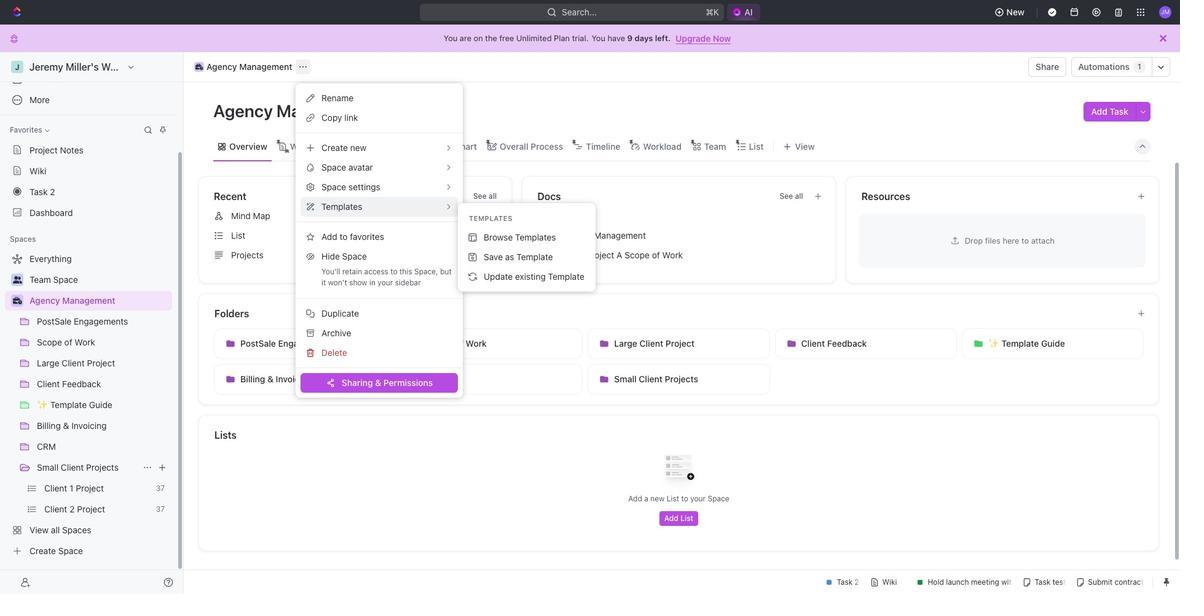 Task type: locate. For each thing, give the bounding box(es) containing it.
2 all from the left
[[795, 192, 803, 201]]

2 vertical spatial agency
[[30, 296, 60, 306]]

1 horizontal spatial wiki link
[[350, 138, 370, 155]]

0 vertical spatial scope
[[625, 250, 650, 261]]

tree
[[5, 250, 172, 562]]

1 all from the left
[[489, 192, 497, 201]]

save
[[484, 252, 503, 262]]

drop
[[965, 236, 983, 246]]

resource management
[[555, 230, 646, 241]]

0 vertical spatial small client projects
[[614, 374, 698, 385]]

add left task
[[1091, 106, 1108, 117]]

see
[[473, 192, 487, 201], [780, 192, 793, 201]]

crm button
[[401, 364, 583, 395]]

& right sharing
[[375, 378, 381, 388]]

&
[[267, 374, 273, 385], [375, 378, 381, 388]]

client inside small client projects button
[[639, 374, 663, 385]]

small inside 'small client projects' link
[[37, 463, 58, 473]]

you left the have
[[592, 33, 605, 43]]

of inside button
[[455, 339, 463, 349]]

existing
[[515, 272, 546, 282]]

to left the this
[[390, 267, 397, 277]]

the
[[485, 33, 497, 43]]

organizational chart
[[393, 141, 477, 152]]

see all button
[[468, 189, 502, 204], [775, 189, 808, 204]]

1 vertical spatial list link
[[209, 226, 507, 246]]

overview
[[229, 141, 267, 152]]

1 vertical spatial of
[[455, 339, 463, 349]]

list right new
[[667, 495, 679, 504]]

client inside client feedback button
[[801, 339, 825, 349]]

& for permissions
[[375, 378, 381, 388]]

1 horizontal spatial small client projects
[[614, 374, 698, 385]]

lists button
[[214, 428, 1144, 443]]

list down add a new list to your space
[[680, 514, 693, 524]]

1 horizontal spatial projects
[[231, 250, 264, 261]]

1 vertical spatial project
[[586, 250, 614, 261]]

workload link
[[641, 138, 682, 155]]

1 horizontal spatial see all
[[780, 192, 803, 201]]

work right a on the top of page
[[662, 250, 683, 261]]

1 vertical spatial small client projects
[[37, 463, 119, 473]]

0 horizontal spatial templates
[[321, 202, 362, 212]]

of right a on the top of page
[[652, 250, 660, 261]]

see for 1st see all button from right
[[780, 192, 793, 201]]

1 horizontal spatial your
[[690, 495, 706, 504]]

you left are
[[444, 33, 457, 43]]

1 see from the left
[[473, 192, 487, 201]]

overall process link
[[497, 138, 563, 155]]

& inside button
[[267, 374, 273, 385]]

0 horizontal spatial business time image
[[13, 297, 22, 305]]

2 horizontal spatial projects
[[665, 374, 698, 385]]

0 vertical spatial small
[[614, 374, 637, 385]]

your inside you'll retain access to this space, but it won't show in your sidebar
[[378, 278, 393, 288]]

1 vertical spatial projects
[[665, 374, 698, 385]]

0 vertical spatial of
[[652, 250, 660, 261]]

timeline
[[586, 141, 620, 152]]

project down favorites button
[[30, 145, 58, 155]]

tree containing agency management
[[5, 250, 172, 562]]

1 vertical spatial wiki link
[[5, 161, 172, 181]]

2 vertical spatial projects
[[86, 463, 119, 473]]

add for add to favorites
[[321, 232, 337, 242]]

archive link
[[301, 324, 458, 344]]

here
[[1003, 236, 1019, 246]]

0 horizontal spatial your
[[378, 278, 393, 288]]

upgrade
[[676, 33, 711, 43]]

of up crm button
[[455, 339, 463, 349]]

add left a
[[628, 495, 642, 504]]

agency management
[[207, 61, 292, 72], [213, 101, 383, 121], [30, 296, 115, 306]]

list
[[749, 141, 764, 152], [231, 230, 245, 241], [667, 495, 679, 504], [680, 514, 693, 524]]

copy link link
[[301, 108, 458, 128]]

add for add a new list to your space
[[628, 495, 642, 504]]

1 horizontal spatial project
[[586, 250, 614, 261]]

0 vertical spatial wiki
[[353, 141, 370, 152]]

mind map
[[231, 211, 270, 221]]

save as template link
[[463, 248, 591, 267]]

client
[[555, 250, 578, 261], [640, 339, 663, 349], [801, 339, 825, 349], [639, 374, 663, 385], [61, 463, 84, 473]]

‎task 2
[[30, 187, 55, 197]]

2 vertical spatial templates
[[515, 232, 556, 243]]

1 horizontal spatial space
[[708, 495, 729, 504]]

1 horizontal spatial see all button
[[775, 189, 808, 204]]

space
[[342, 251, 367, 262], [708, 495, 729, 504]]

list link
[[746, 138, 764, 155], [209, 226, 507, 246]]

0 horizontal spatial list link
[[209, 226, 507, 246]]

template up the 'update existing template'
[[517, 252, 553, 262]]

small inside small client projects button
[[614, 374, 637, 385]]

share
[[1036, 61, 1059, 72]]

1 horizontal spatial all
[[795, 192, 803, 201]]

1 horizontal spatial 1
[[1138, 62, 1141, 71]]

agency management link
[[191, 60, 295, 74], [30, 291, 170, 311]]

to up hide space
[[340, 232, 348, 242]]

all for 1st see all button from the left
[[489, 192, 497, 201]]

✨ template guide
[[988, 339, 1065, 349]]

0 vertical spatial list link
[[746, 138, 764, 155]]

1 horizontal spatial scope
[[625, 250, 650, 261]]

0 vertical spatial projects
[[231, 250, 264, 261]]

1 see all from the left
[[473, 192, 497, 201]]

sharing & permissions link
[[301, 374, 458, 393]]

0 horizontal spatial you
[[444, 33, 457, 43]]

1 vertical spatial scope
[[427, 339, 453, 349]]

agency management inside tree
[[30, 296, 115, 306]]

space right the no lists icon.
[[708, 495, 729, 504]]

wiki inside the sidebar navigation
[[30, 166, 46, 176]]

0 vertical spatial project
[[30, 145, 58, 155]]

0 horizontal spatial space
[[342, 251, 367, 262]]

2 vertical spatial project
[[666, 339, 695, 349]]

0 horizontal spatial wiki
[[30, 166, 46, 176]]

1 vertical spatial business time image
[[13, 297, 22, 305]]

files
[[985, 236, 1001, 246]]

copy
[[321, 112, 342, 123]]

project
[[30, 145, 58, 155], [586, 250, 614, 261], [666, 339, 695, 349]]

business time image
[[195, 64, 203, 70], [13, 297, 22, 305]]

1 vertical spatial agency management link
[[30, 291, 170, 311]]

0 horizontal spatial &
[[267, 374, 273, 385]]

0 horizontal spatial projects
[[86, 463, 119, 473]]

large client project button
[[588, 329, 770, 360]]

task
[[1110, 106, 1128, 117]]

work up crm button
[[466, 339, 487, 349]]

2 horizontal spatial templates
[[515, 232, 556, 243]]

1 horizontal spatial see
[[780, 192, 793, 201]]

0 vertical spatial space
[[342, 251, 367, 262]]

overall process
[[500, 141, 563, 152]]

9
[[627, 33, 633, 43]]

1 horizontal spatial you
[[592, 33, 605, 43]]

of
[[652, 250, 660, 261], [455, 339, 463, 349]]

1 vertical spatial templates
[[469, 214, 513, 222]]

to right 'here'
[[1022, 236, 1029, 246]]

free
[[499, 33, 514, 43]]

0 vertical spatial agency management
[[207, 61, 292, 72]]

project left a on the top of page
[[586, 250, 614, 261]]

small client projects link
[[37, 459, 138, 478]]

add to favorites
[[321, 232, 384, 242]]

agency inside tree
[[30, 296, 60, 306]]

1 horizontal spatial &
[[375, 378, 381, 388]]

1 down the resource
[[580, 250, 584, 261]]

0 horizontal spatial work
[[466, 339, 487, 349]]

templates up add to favorites
[[321, 202, 362, 212]]

1 horizontal spatial business time image
[[195, 64, 203, 70]]

0 vertical spatial templates
[[321, 202, 362, 212]]

0 vertical spatial your
[[378, 278, 393, 288]]

2 vertical spatial agency management
[[30, 296, 115, 306]]

1 horizontal spatial templates
[[469, 214, 513, 222]]

rename link
[[301, 89, 458, 108]]

recent
[[214, 191, 246, 202]]

0 horizontal spatial see
[[473, 192, 487, 201]]

team link
[[702, 138, 726, 155]]

scope up crm
[[427, 339, 453, 349]]

sidebar navigation
[[0, 52, 184, 595]]

projects inside tree
[[86, 463, 119, 473]]

0 horizontal spatial agency management link
[[30, 291, 170, 311]]

your up add list at the right bottom of the page
[[690, 495, 706, 504]]

small
[[614, 374, 637, 385], [37, 463, 58, 473]]

1
[[1138, 62, 1141, 71], [580, 250, 584, 261]]

save as template
[[484, 252, 553, 262]]

to
[[340, 232, 348, 242], [1022, 236, 1029, 246], [390, 267, 397, 277], [681, 495, 688, 504]]

0 horizontal spatial small client projects
[[37, 463, 119, 473]]

1 vertical spatial template
[[548, 272, 585, 282]]

templates inside 'browse templates' link
[[515, 232, 556, 243]]

& right billing on the bottom left of page
[[267, 374, 273, 385]]

your
[[378, 278, 393, 288], [690, 495, 706, 504]]

folders button
[[214, 307, 1127, 321]]

dashboards
[[30, 74, 77, 84]]

overall
[[500, 141, 528, 152]]

project inside button
[[666, 339, 695, 349]]

space,
[[414, 267, 438, 277]]

2 see from the left
[[780, 192, 793, 201]]

template right ✨
[[1002, 339, 1039, 349]]

template
[[517, 252, 553, 262], [548, 272, 585, 282], [1002, 339, 1039, 349]]

1 right "automations"
[[1138, 62, 1141, 71]]

0 horizontal spatial of
[[455, 339, 463, 349]]

1 horizontal spatial small
[[614, 374, 637, 385]]

template for update existing template
[[548, 272, 585, 282]]

see all
[[473, 192, 497, 201], [780, 192, 803, 201]]

add up hide
[[321, 232, 337, 242]]

browse templates link
[[463, 228, 591, 248]]

wiki link down project notes link on the top
[[5, 161, 172, 181]]

0 horizontal spatial scope
[[427, 339, 453, 349]]

postsale
[[240, 339, 276, 349]]

0 horizontal spatial see all button
[[468, 189, 502, 204]]

favorites
[[350, 232, 384, 242]]

1 horizontal spatial of
[[652, 250, 660, 261]]

1 horizontal spatial wiki
[[353, 141, 370, 152]]

space up retain
[[342, 251, 367, 262]]

1 vertical spatial small
[[37, 463, 58, 473]]

1 vertical spatial work
[[466, 339, 487, 349]]

management inside the sidebar navigation
[[62, 296, 115, 306]]

project down folders button
[[666, 339, 695, 349]]

templates up browse
[[469, 214, 513, 222]]

‎task 2 link
[[5, 182, 172, 202]]

business time image inside agency management link
[[195, 64, 203, 70]]

update existing template link
[[463, 267, 591, 287]]

0 vertical spatial work
[[662, 250, 683, 261]]

your right "in" in the left of the page
[[378, 278, 393, 288]]

wiki
[[353, 141, 370, 152], [30, 166, 46, 176]]

template right existing on the left of page
[[548, 272, 585, 282]]

add down add a new list to your space
[[664, 514, 678, 524]]

add for add list
[[664, 514, 678, 524]]

wiki link
[[350, 138, 370, 155], [5, 161, 172, 181]]

wiki up ‎task
[[30, 166, 46, 176]]

👥
[[537, 231, 547, 240]]

retain
[[342, 267, 362, 277]]

2 horizontal spatial project
[[666, 339, 695, 349]]

small client projects
[[614, 374, 698, 385], [37, 463, 119, 473]]

you
[[444, 33, 457, 43], [592, 33, 605, 43]]

wiki down link
[[353, 141, 370, 152]]

0 horizontal spatial see all
[[473, 192, 497, 201]]

0 horizontal spatial project
[[30, 145, 58, 155]]

0 horizontal spatial all
[[489, 192, 497, 201]]

plan
[[554, 33, 570, 43]]

2 vertical spatial template
[[1002, 339, 1039, 349]]

0 vertical spatial template
[[517, 252, 553, 262]]

templates up 🤝
[[515, 232, 556, 243]]

1 you from the left
[[444, 33, 457, 43]]

scope inside button
[[427, 339, 453, 349]]

management
[[239, 61, 292, 72], [277, 101, 379, 121], [594, 230, 646, 241], [62, 296, 115, 306]]

0 vertical spatial business time image
[[195, 64, 203, 70]]

wiki link down link
[[350, 138, 370, 155]]

0 horizontal spatial 1
[[580, 250, 584, 261]]

templates
[[321, 202, 362, 212], [469, 214, 513, 222], [515, 232, 556, 243]]

0 vertical spatial agency management link
[[191, 60, 295, 74]]

scope right a on the top of page
[[625, 250, 650, 261]]

mind map link
[[209, 207, 507, 226]]

projects inside button
[[665, 374, 698, 385]]

1 vertical spatial wiki
[[30, 166, 46, 176]]

1 vertical spatial 1
[[580, 250, 584, 261]]

permissions
[[383, 378, 433, 388]]

0 horizontal spatial small
[[37, 463, 58, 473]]

billing & invoicing button
[[214, 364, 396, 395]]



Task type: vqa. For each thing, say whether or not it's contained in the screenshot.
Browse Templates link
yes



Task type: describe. For each thing, give the bounding box(es) containing it.
1 vertical spatial your
[[690, 495, 706, 504]]

sharing
[[342, 378, 373, 388]]

browse
[[484, 232, 513, 243]]

now
[[713, 33, 731, 43]]

1 see all button from the left
[[468, 189, 502, 204]]

templates inside templates link
[[321, 202, 362, 212]]

no lists icon. image
[[654, 446, 703, 495]]

delete
[[321, 348, 347, 358]]

small client projects inside button
[[614, 374, 698, 385]]

drop files here to attach
[[965, 236, 1055, 246]]

list down mind
[[231, 230, 245, 241]]

upgrade now link
[[676, 33, 731, 43]]

won't
[[328, 278, 347, 288]]

billing & invoicing
[[240, 374, 312, 385]]

dashboard
[[30, 207, 73, 218]]

add a new list to your space
[[628, 495, 729, 504]]

have
[[608, 33, 625, 43]]

✨
[[988, 339, 999, 349]]

hide space
[[321, 251, 367, 262]]

archive
[[321, 328, 351, 339]]

template for save as template
[[517, 252, 553, 262]]

lists
[[215, 430, 237, 441]]

duplicate
[[321, 309, 359, 319]]

project for client 1 project a scope of work
[[586, 250, 614, 261]]

new button
[[989, 2, 1032, 22]]

client inside 'small client projects' link
[[61, 463, 84, 473]]

invoicing
[[276, 374, 312, 385]]

project for large client project
[[666, 339, 695, 349]]

workload
[[643, 141, 682, 152]]

work inside button
[[466, 339, 487, 349]]

share button
[[1028, 57, 1067, 77]]

& for invoicing
[[267, 374, 273, 385]]

you'll
[[321, 267, 340, 277]]

large client project
[[614, 339, 695, 349]]

0 vertical spatial 1
[[1138, 62, 1141, 71]]

scope of work button
[[401, 329, 583, 360]]

favorites
[[10, 125, 42, 135]]

unlimited
[[516, 33, 552, 43]]

1 horizontal spatial list link
[[746, 138, 764, 155]]

organizational chart link
[[391, 138, 477, 155]]

1 vertical spatial agency
[[213, 101, 273, 121]]

duplicate link
[[301, 304, 458, 324]]

‎task
[[30, 187, 48, 197]]

new
[[1007, 7, 1025, 17]]

billing
[[240, 374, 265, 385]]

to inside add to favorites link
[[340, 232, 348, 242]]

engagements
[[278, 339, 334, 349]]

tree inside the sidebar navigation
[[5, 250, 172, 562]]

2
[[50, 187, 55, 197]]

feedback
[[827, 339, 867, 349]]

postsale engagements button
[[214, 329, 396, 360]]

scope of work
[[427, 339, 487, 349]]

projects link
[[209, 246, 507, 266]]

favorites button
[[5, 123, 55, 138]]

trial.
[[572, 33, 589, 43]]

small client projects button
[[588, 364, 770, 395]]

dashboard link
[[5, 203, 172, 223]]

guide
[[1041, 339, 1065, 349]]

access
[[364, 267, 388, 277]]

chart
[[454, 141, 477, 152]]

timeline link
[[583, 138, 620, 155]]

1 horizontal spatial work
[[662, 250, 683, 261]]

0 vertical spatial agency
[[207, 61, 237, 72]]

client feedback
[[801, 339, 867, 349]]

process
[[531, 141, 563, 152]]

add task
[[1091, 106, 1128, 117]]

in
[[369, 278, 376, 288]]

client 1 project a scope of work
[[555, 250, 683, 261]]

sidebar
[[395, 278, 421, 288]]

browse templates
[[484, 232, 556, 243]]

resource
[[555, 230, 592, 241]]

templates button
[[301, 197, 458, 217]]

1 horizontal spatial agency management link
[[191, 60, 295, 74]]

0 vertical spatial wiki link
[[350, 138, 370, 155]]

small client projects inside tree
[[37, 463, 119, 473]]

are
[[460, 33, 471, 43]]

client inside large client project button
[[640, 339, 663, 349]]

project notes
[[30, 145, 83, 155]]

dashboards link
[[5, 69, 172, 89]]

project notes link
[[5, 140, 172, 160]]

to up add list at the right bottom of the page
[[681, 495, 688, 504]]

large
[[614, 339, 637, 349]]

templates link
[[301, 197, 458, 217]]

✨ template guide button
[[962, 329, 1144, 360]]

mind
[[231, 211, 251, 221]]

to inside you'll retain access to this space, but it won't show in your sidebar
[[390, 267, 397, 277]]

0 horizontal spatial wiki link
[[5, 161, 172, 181]]

add for add task
[[1091, 106, 1108, 117]]

🤝
[[537, 251, 547, 260]]

list inside button
[[680, 514, 693, 524]]

see for 1st see all button from the left
[[473, 192, 487, 201]]

a
[[617, 250, 622, 261]]

all for 1st see all button from right
[[795, 192, 803, 201]]

but
[[440, 267, 452, 277]]

organizational
[[393, 141, 452, 152]]

sharing & permissions
[[342, 378, 433, 388]]

copy link
[[321, 112, 358, 123]]

attach
[[1031, 236, 1055, 246]]

2 see all from the left
[[780, 192, 803, 201]]

days
[[635, 33, 653, 43]]

project inside the sidebar navigation
[[30, 145, 58, 155]]

you are on the free unlimited plan trial. you have 9 days left. upgrade now
[[444, 33, 731, 43]]

list right team
[[749, 141, 764, 152]]

delete link
[[301, 344, 458, 363]]

template inside button
[[1002, 339, 1039, 349]]

1 vertical spatial agency management
[[213, 101, 383, 121]]

2 see all button from the left
[[775, 189, 808, 204]]

as
[[505, 252, 514, 262]]

automations
[[1078, 61, 1130, 72]]

1 vertical spatial space
[[708, 495, 729, 504]]

update
[[484, 272, 513, 282]]

2 you from the left
[[592, 33, 605, 43]]

add to favorites link
[[301, 227, 458, 247]]

business time image inside tree
[[13, 297, 22, 305]]

rename
[[321, 93, 354, 103]]



